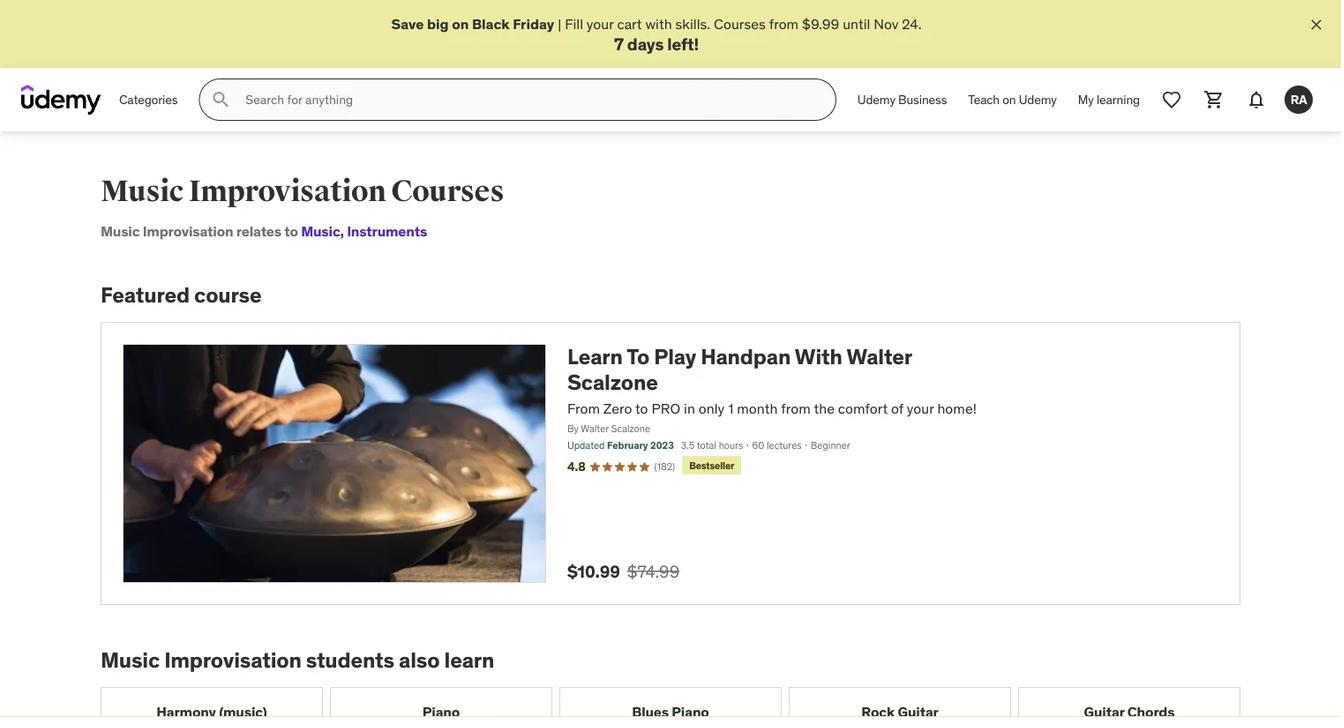 Task type: locate. For each thing, give the bounding box(es) containing it.
students
[[306, 647, 394, 673]]

1 horizontal spatial your
[[907, 399, 934, 417]]

ra
[[1291, 92, 1307, 107]]

submit search image
[[210, 89, 232, 110]]

friday
[[513, 15, 554, 33]]

featured course
[[101, 282, 262, 308]]

your right fill
[[587, 15, 614, 33]]

0 horizontal spatial to
[[284, 223, 298, 241]]

nov
[[874, 15, 899, 33]]

$10.99
[[567, 561, 620, 582]]

from
[[769, 15, 799, 33], [781, 399, 811, 417]]

0 horizontal spatial udemy
[[858, 92, 896, 108]]

to
[[284, 223, 298, 241], [635, 399, 648, 417]]

0 vertical spatial to
[[284, 223, 298, 241]]

relates
[[236, 223, 282, 241]]

0 horizontal spatial walter
[[581, 422, 609, 435]]

1 vertical spatial improvisation
[[143, 223, 233, 241]]

music for music improvisation students also learn
[[101, 647, 160, 673]]

lectures
[[767, 440, 802, 452]]

on
[[452, 15, 469, 33], [1003, 92, 1016, 108]]

$10.99 $74.99
[[567, 561, 680, 582]]

on right teach
[[1003, 92, 1016, 108]]

music
[[101, 173, 183, 210], [101, 223, 140, 241], [301, 223, 340, 241], [101, 647, 160, 673]]

your
[[587, 15, 614, 33], [907, 399, 934, 417]]

2 udemy from the left
[[1019, 92, 1057, 108]]

in
[[684, 399, 695, 417]]

wishlist image
[[1161, 89, 1183, 110]]

your inside learn to play handpan with walter scalzone from zero to pro in only 1 month from the comfort of your home! by walter scalzone
[[907, 399, 934, 417]]

your right of
[[907, 399, 934, 417]]

teach on udemy link
[[958, 79, 1068, 121]]

1 vertical spatial to
[[635, 399, 648, 417]]

|
[[558, 15, 562, 33]]

music improvisation relates to music instruments
[[101, 223, 427, 241]]

only
[[699, 399, 725, 417]]

featured
[[101, 282, 190, 308]]

days
[[627, 33, 664, 54]]

from left $9.99
[[769, 15, 799, 33]]

courses inside save big on black friday | fill your cart with skills. courses from $9.99 until nov 24. 7 days left!
[[714, 15, 766, 33]]

0 vertical spatial improvisation
[[189, 173, 386, 210]]

walter up comfort
[[847, 343, 912, 370]]

Search for anything text field
[[242, 85, 814, 115]]

scalzone
[[567, 369, 658, 395], [611, 422, 650, 435]]

bestseller
[[689, 459, 734, 472]]

music link
[[301, 223, 340, 241]]

close image
[[1308, 16, 1326, 34]]

total
[[697, 440, 717, 452]]

1 horizontal spatial to
[[635, 399, 648, 417]]

improvisation for courses
[[189, 173, 386, 210]]

month
[[737, 399, 778, 417]]

scalzone up zero
[[567, 369, 658, 395]]

1 vertical spatial from
[[781, 399, 811, 417]]

improvisation
[[189, 173, 386, 210], [143, 223, 233, 241], [164, 647, 302, 673]]

with
[[795, 343, 843, 370]]

to right zero
[[635, 399, 648, 417]]

walter up updated
[[581, 422, 609, 435]]

categories button
[[109, 79, 188, 121]]

1 horizontal spatial udemy
[[1019, 92, 1057, 108]]

courses
[[714, 15, 766, 33], [391, 173, 504, 210]]

udemy left business
[[858, 92, 896, 108]]

business
[[899, 92, 947, 108]]

to left music link
[[284, 223, 298, 241]]

60
[[752, 440, 765, 452]]

scalzone up february
[[611, 422, 650, 435]]

1 vertical spatial your
[[907, 399, 934, 417]]

2 vertical spatial improvisation
[[164, 647, 302, 673]]

save
[[391, 15, 424, 33]]

learning
[[1097, 92, 1140, 108]]

courses up "instruments"
[[391, 173, 504, 210]]

improvisation for relates
[[143, 223, 233, 241]]

my
[[1078, 92, 1094, 108]]

from left the
[[781, 399, 811, 417]]

udemy
[[858, 92, 896, 108], [1019, 92, 1057, 108]]

0 vertical spatial from
[[769, 15, 799, 33]]

skills.
[[676, 15, 711, 33]]

teach on udemy
[[968, 92, 1057, 108]]

until
[[843, 15, 871, 33]]

0 horizontal spatial on
[[452, 15, 469, 33]]

walter
[[847, 343, 912, 370], [581, 422, 609, 435]]

3.5 total hours
[[681, 440, 743, 452]]

0 vertical spatial walter
[[847, 343, 912, 370]]

instruments link
[[340, 223, 427, 241]]

0 horizontal spatial your
[[587, 15, 614, 33]]

on right big
[[452, 15, 469, 33]]

0 vertical spatial your
[[587, 15, 614, 33]]

1 vertical spatial on
[[1003, 92, 1016, 108]]

udemy image
[[21, 85, 101, 115]]

from inside save big on black friday | fill your cart with skills. courses from $9.99 until nov 24. 7 days left!
[[769, 15, 799, 33]]

to
[[627, 343, 650, 370]]

1 vertical spatial courses
[[391, 173, 504, 210]]

3.5
[[681, 440, 695, 452]]

courses right skills.
[[714, 15, 766, 33]]

my learning
[[1078, 92, 1140, 108]]

udemy left my
[[1019, 92, 1057, 108]]

1 horizontal spatial courses
[[714, 15, 766, 33]]

0 vertical spatial courses
[[714, 15, 766, 33]]

2023
[[650, 440, 674, 452]]

0 vertical spatial on
[[452, 15, 469, 33]]

4.8
[[567, 459, 586, 475]]

1 horizontal spatial walter
[[847, 343, 912, 370]]



Task type: describe. For each thing, give the bounding box(es) containing it.
hours
[[719, 440, 743, 452]]

1 udemy from the left
[[858, 92, 896, 108]]

1 horizontal spatial on
[[1003, 92, 1016, 108]]

learn
[[444, 647, 494, 673]]

on inside save big on black friday | fill your cart with skills. courses from $9.99 until nov 24. 7 days left!
[[452, 15, 469, 33]]

1
[[728, 399, 734, 417]]

shopping cart with 0 items image
[[1204, 89, 1225, 110]]

left!
[[667, 33, 699, 54]]

beginner
[[811, 440, 851, 452]]

teach
[[968, 92, 1000, 108]]

ra link
[[1278, 79, 1320, 121]]

to inside learn to play handpan with walter scalzone from zero to pro in only 1 month from the comfort of your home! by walter scalzone
[[635, 399, 648, 417]]

february
[[607, 440, 648, 452]]

60 lectures
[[752, 440, 802, 452]]

by
[[567, 422, 579, 435]]

big
[[427, 15, 449, 33]]

your inside save big on black friday | fill your cart with skills. courses from $9.99 until nov 24. 7 days left!
[[587, 15, 614, 33]]

instruments
[[347, 223, 427, 241]]

cart
[[617, 15, 642, 33]]

from inside learn to play handpan with walter scalzone from zero to pro in only 1 month from the comfort of your home! by walter scalzone
[[781, 399, 811, 417]]

music improvisation students also learn
[[101, 647, 494, 673]]

comfort
[[838, 399, 888, 417]]

updated february 2023
[[567, 440, 674, 452]]

from
[[567, 399, 600, 417]]

$74.99
[[627, 561, 680, 582]]

0 vertical spatial scalzone
[[567, 369, 658, 395]]

$9.99
[[802, 15, 840, 33]]

home!
[[938, 399, 977, 417]]

music improvisation courses
[[101, 173, 504, 210]]

7
[[614, 33, 624, 54]]

course
[[194, 282, 262, 308]]

also
[[399, 647, 440, 673]]

udemy business link
[[847, 79, 958, 121]]

24.
[[902, 15, 922, 33]]

fill
[[565, 15, 583, 33]]

music for music improvisation courses
[[101, 173, 183, 210]]

black
[[472, 15, 510, 33]]

zero
[[604, 399, 632, 417]]

1 vertical spatial walter
[[581, 422, 609, 435]]

(182)
[[654, 460, 675, 473]]

play
[[654, 343, 696, 370]]

notifications image
[[1246, 89, 1267, 110]]

updated
[[567, 440, 605, 452]]

improvisation for students
[[164, 647, 302, 673]]

1 vertical spatial scalzone
[[611, 422, 650, 435]]

of
[[891, 399, 904, 417]]

categories
[[119, 92, 178, 108]]

with
[[645, 15, 672, 33]]

0 horizontal spatial courses
[[391, 173, 504, 210]]

learn
[[567, 343, 623, 370]]

handpan
[[701, 343, 791, 370]]

learn to play handpan with walter scalzone from zero to pro in only 1 month from the comfort of your home! by walter scalzone
[[567, 343, 977, 435]]

save big on black friday | fill your cart with skills. courses from $9.99 until nov 24. 7 days left!
[[391, 15, 922, 54]]

udemy business
[[858, 92, 947, 108]]

pro
[[652, 399, 681, 417]]

music for music improvisation relates to music instruments
[[101, 223, 140, 241]]

the
[[814, 399, 835, 417]]

my learning link
[[1068, 79, 1151, 121]]



Task type: vqa. For each thing, say whether or not it's contained in the screenshot.
bottom good
no



